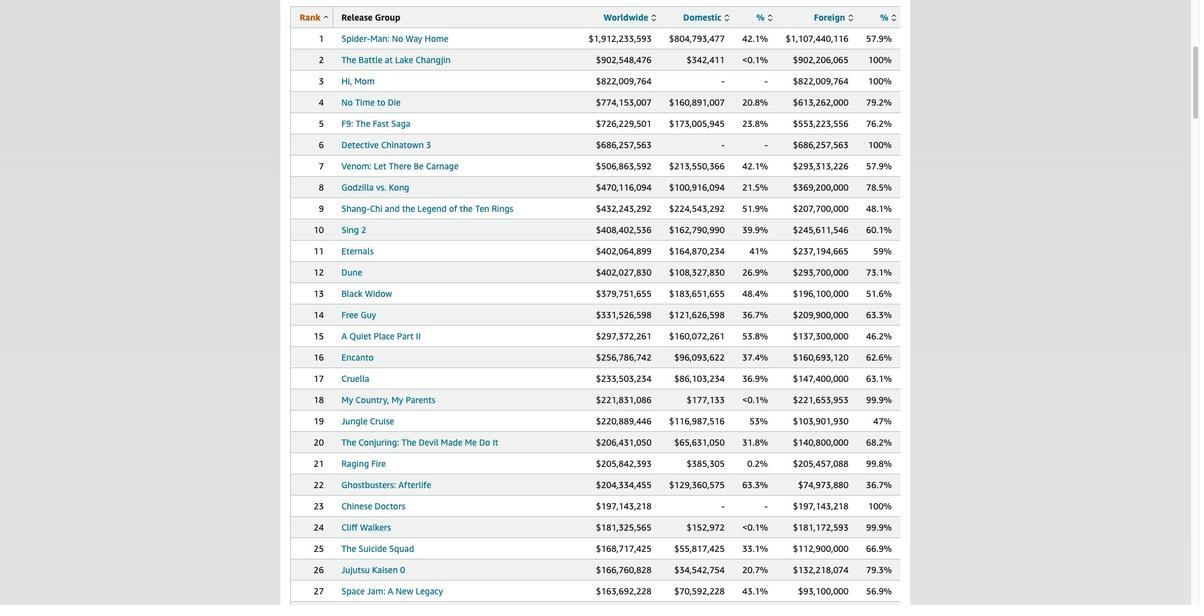 Task type: describe. For each thing, give the bounding box(es) containing it.
100% for $822,009,764
[[869, 76, 892, 86]]

53%
[[750, 416, 768, 427]]

eternals
[[342, 246, 374, 257]]

2 the from the left
[[460, 203, 473, 214]]

- up the 20.8%
[[765, 76, 768, 86]]

foreign link
[[814, 12, 853, 23]]

vs.
[[376, 182, 387, 193]]

let
[[374, 161, 387, 171]]

16
[[314, 352, 324, 363]]

ghostbusters:
[[342, 480, 396, 490]]

76.2%
[[866, 118, 892, 129]]

space jam: a new legacy
[[342, 586, 443, 597]]

shang-chi and the legend of the ten rings link
[[342, 203, 514, 214]]

8
[[319, 182, 324, 193]]

$726,229,501
[[596, 118, 652, 129]]

lake
[[395, 54, 413, 65]]

1 % from the left
[[757, 12, 765, 23]]

12
[[314, 267, 324, 278]]

chinese doctors link
[[342, 501, 406, 512]]

1 $686,257,563 from the left
[[596, 140, 652, 150]]

57.9% for $1,107,440,116
[[866, 33, 892, 44]]

$209,900,000
[[793, 310, 849, 320]]

99.8%
[[866, 459, 892, 469]]

cliff walkers
[[342, 522, 391, 533]]

2 my from the left
[[392, 395, 404, 405]]

17
[[314, 374, 324, 384]]

black widow
[[342, 288, 392, 299]]

14
[[314, 310, 324, 320]]

68.2%
[[866, 437, 892, 448]]

0 horizontal spatial 36.7%
[[743, 310, 768, 320]]

godzilla vs. kong link
[[342, 182, 409, 193]]

$613,262,000
[[793, 97, 849, 108]]

13
[[314, 288, 324, 299]]

- down 23.8%
[[765, 140, 768, 150]]

$205,842,393
[[596, 459, 652, 469]]

- down 0.2%
[[765, 501, 768, 512]]

$100,916,094
[[669, 182, 725, 193]]

the for suicide
[[342, 544, 356, 554]]

100% for $902,206,065
[[869, 54, 892, 65]]

$206,431,050
[[596, 437, 652, 448]]

$137,300,000
[[793, 331, 849, 342]]

79.3%
[[866, 565, 892, 576]]

$181,325,565
[[596, 522, 652, 533]]

encanto
[[342, 352, 374, 363]]

1 vertical spatial a
[[388, 586, 394, 597]]

0.2%
[[748, 459, 768, 469]]

the right f9:
[[356, 118, 371, 129]]

dune link
[[342, 267, 362, 278]]

7
[[319, 161, 324, 171]]

<0.1% for $177,133
[[743, 395, 768, 405]]

$129,360,575
[[669, 480, 725, 490]]

detective
[[342, 140, 379, 150]]

spider-
[[342, 33, 370, 44]]

1
[[319, 33, 324, 44]]

66.9%
[[866, 544, 892, 554]]

19
[[314, 416, 324, 427]]

- up $152,972
[[722, 501, 725, 512]]

20.8%
[[743, 97, 768, 108]]

53.8%
[[743, 331, 768, 342]]

legend
[[418, 203, 447, 214]]

rings
[[492, 203, 514, 214]]

the for conjuring:
[[342, 437, 356, 448]]

2 $197,143,218 from the left
[[793, 501, 849, 512]]

56.9%
[[866, 586, 892, 597]]

1 horizontal spatial 36.7%
[[866, 480, 892, 490]]

$74,973,880
[[798, 480, 849, 490]]

the suicide squad
[[342, 544, 414, 554]]

part
[[397, 331, 414, 342]]

39.9%
[[743, 225, 768, 235]]

mom
[[355, 76, 375, 86]]

battle
[[359, 54, 383, 65]]

$96,093,622
[[675, 352, 725, 363]]

$245,611,546
[[793, 225, 849, 235]]

0 vertical spatial no
[[392, 33, 403, 44]]

ii
[[416, 331, 421, 342]]

venom: let there be carnage link
[[342, 161, 459, 171]]

cliff walkers link
[[342, 522, 391, 533]]

1 horizontal spatial 63.3%
[[866, 310, 892, 320]]

99.9% for $221,653,953
[[866, 395, 892, 405]]

0 vertical spatial 3
[[319, 76, 324, 86]]

$297,372,261
[[596, 331, 652, 342]]

the for battle
[[342, 54, 356, 65]]

release
[[342, 12, 373, 23]]

42.1% for $804,793,477
[[743, 33, 768, 44]]

$196,100,000
[[793, 288, 849, 299]]

1 the from the left
[[402, 203, 415, 214]]

23
[[314, 501, 324, 512]]

free guy
[[342, 310, 376, 320]]

$93,100,000
[[798, 586, 849, 597]]

venom:
[[342, 161, 372, 171]]

$553,223,556
[[793, 118, 849, 129]]

the battle at lake changjin
[[342, 54, 451, 65]]

$152,972
[[687, 522, 725, 533]]

parents
[[406, 395, 436, 405]]

100% for $686,257,563
[[869, 140, 892, 150]]

43.1%
[[743, 586, 768, 597]]

domestic
[[683, 12, 722, 23]]

18
[[314, 395, 324, 405]]

$1,912,233,593
[[589, 33, 652, 44]]

f9: the fast saga link
[[342, 118, 411, 129]]

a quiet place part ii
[[342, 331, 421, 342]]

and
[[385, 203, 400, 214]]

1 vertical spatial 3
[[426, 140, 431, 150]]

fast
[[373, 118, 389, 129]]

new
[[396, 586, 414, 597]]

4
[[319, 97, 324, 108]]

$470,116,094
[[596, 182, 652, 193]]

jujutsu kaisen 0 link
[[342, 565, 405, 576]]

raging fire
[[342, 459, 386, 469]]

$506,863,592
[[596, 161, 652, 171]]

jungle cruise
[[342, 416, 394, 427]]

home
[[425, 33, 449, 44]]

63.1%
[[866, 374, 892, 384]]



Task type: locate. For each thing, give the bounding box(es) containing it.
rank link
[[300, 12, 328, 23], [300, 12, 328, 23]]

2 57.9% from the top
[[866, 161, 892, 171]]

0 vertical spatial 63.3%
[[866, 310, 892, 320]]

% link right domestic link
[[757, 12, 773, 23]]

$168,717,425
[[596, 544, 652, 554]]

1 vertical spatial 99.9%
[[866, 522, 892, 533]]

1 57.9% from the top
[[866, 33, 892, 44]]

1 horizontal spatial no
[[392, 33, 403, 44]]

$686,257,563 up $293,313,226
[[793, 140, 849, 150]]

23.8%
[[743, 118, 768, 129]]

my left parents
[[392, 395, 404, 405]]

the down cliff
[[342, 544, 356, 554]]

0 horizontal spatial $197,143,218
[[596, 501, 652, 512]]

raging
[[342, 459, 369, 469]]

sing
[[342, 225, 359, 235]]

36.7% up 53.8%
[[743, 310, 768, 320]]

$402,027,830
[[596, 267, 652, 278]]

0 vertical spatial 57.9%
[[866, 33, 892, 44]]

my country, my parents link
[[342, 395, 436, 405]]

no left time
[[342, 97, 353, 108]]

2 $686,257,563 from the left
[[793, 140, 849, 150]]

2 $822,009,764 from the left
[[793, 76, 849, 86]]

$213,550,366
[[669, 161, 725, 171]]

63.3% down 0.2%
[[743, 480, 768, 490]]

1 vertical spatial 2
[[361, 225, 366, 235]]

1 horizontal spatial $822,009,764
[[793, 76, 849, 86]]

the conjuring: the devil made me do it link
[[342, 437, 499, 448]]

0 horizontal spatial 63.3%
[[743, 480, 768, 490]]

suicide
[[359, 544, 387, 554]]

- down $342,411
[[722, 76, 725, 86]]

chinatown
[[381, 140, 424, 150]]

no left the way
[[392, 33, 403, 44]]

ghostbusters: afterlife link
[[342, 480, 431, 490]]

$197,143,218 down the $204,334,455
[[596, 501, 652, 512]]

57.9% up 78.5%
[[866, 161, 892, 171]]

42.1% right $804,793,477
[[743, 33, 768, 44]]

% right foreign link
[[881, 12, 889, 23]]

1 horizontal spatial 2
[[361, 225, 366, 235]]

$256,786,742
[[596, 352, 652, 363]]

99.9%
[[866, 395, 892, 405], [866, 522, 892, 533]]

48.4%
[[743, 288, 768, 299]]

2 vertical spatial <0.1%
[[743, 522, 768, 533]]

5
[[319, 118, 324, 129]]

cliff
[[342, 522, 358, 533]]

0 vertical spatial a
[[342, 331, 347, 342]]

3 up carnage
[[426, 140, 431, 150]]

$103,901,930
[[793, 416, 849, 427]]

made
[[441, 437, 463, 448]]

<0.1% for $152,972
[[743, 522, 768, 533]]

%
[[757, 12, 765, 23], [881, 12, 889, 23]]

1 vertical spatial 63.3%
[[743, 480, 768, 490]]

the down jungle
[[342, 437, 356, 448]]

$293,313,226
[[793, 161, 849, 171]]

2 99.9% from the top
[[866, 522, 892, 533]]

die
[[388, 97, 401, 108]]

0 horizontal spatial % link
[[757, 12, 773, 23]]

$147,400,000
[[793, 374, 849, 384]]

0 horizontal spatial $686,257,563
[[596, 140, 652, 150]]

2 down 1
[[319, 54, 324, 65]]

63.3%
[[866, 310, 892, 320], [743, 480, 768, 490]]

legacy
[[416, 586, 443, 597]]

% link right foreign link
[[881, 12, 897, 23]]

$237,194,665
[[793, 246, 849, 257]]

33.1%
[[743, 544, 768, 554]]

$108,327,830
[[669, 267, 725, 278]]

0 horizontal spatial $822,009,764
[[596, 76, 652, 86]]

57.9% right $1,107,440,116
[[866, 33, 892, 44]]

99.9% up 66.9%
[[866, 522, 892, 533]]

1 horizontal spatial $686,257,563
[[793, 140, 849, 150]]

$164,870,234
[[669, 246, 725, 257]]

1 horizontal spatial 3
[[426, 140, 431, 150]]

99.9% for $181,172,593
[[866, 522, 892, 533]]

100% for $197,143,218
[[869, 501, 892, 512]]

the up hi,
[[342, 54, 356, 65]]

sing 2
[[342, 225, 366, 235]]

the right of
[[460, 203, 473, 214]]

$132,218,074
[[793, 565, 849, 576]]

no time to die
[[342, 97, 401, 108]]

$804,793,477
[[669, 33, 725, 44]]

% right domestic link
[[757, 12, 765, 23]]

99.9% down 63.1%
[[866, 395, 892, 405]]

my up jungle
[[342, 395, 353, 405]]

1 horizontal spatial %
[[881, 12, 889, 23]]

me
[[465, 437, 477, 448]]

2 100% from the top
[[869, 76, 892, 86]]

0 vertical spatial 42.1%
[[743, 33, 768, 44]]

- down $173,005,945
[[722, 140, 725, 150]]

60.1%
[[866, 225, 892, 235]]

at
[[385, 54, 393, 65]]

quiet
[[350, 331, 372, 342]]

$822,009,764
[[596, 76, 652, 86], [793, 76, 849, 86]]

$342,411
[[687, 54, 725, 65]]

0 vertical spatial 36.7%
[[743, 310, 768, 320]]

sing 2 link
[[342, 225, 366, 235]]

1 <0.1% from the top
[[743, 54, 768, 65]]

1 $822,009,764 from the left
[[596, 76, 652, 86]]

$432,243,292
[[596, 203, 652, 214]]

$822,009,764 down $902,548,476
[[596, 76, 652, 86]]

1 horizontal spatial a
[[388, 586, 394, 597]]

0 horizontal spatial 3
[[319, 76, 324, 86]]

% link
[[757, 12, 773, 23], [881, 12, 897, 23]]

hi,
[[342, 76, 352, 86]]

2 right 'sing'
[[361, 225, 366, 235]]

0 horizontal spatial a
[[342, 331, 347, 342]]

$331,526,598
[[596, 310, 652, 320]]

fire
[[371, 459, 386, 469]]

1 vertical spatial no
[[342, 97, 353, 108]]

cruise
[[370, 416, 394, 427]]

57.9% for $293,313,226
[[866, 161, 892, 171]]

10
[[314, 225, 324, 235]]

42.1% up 21.5%
[[743, 161, 768, 171]]

$121,626,598
[[669, 310, 725, 320]]

a quiet place part ii link
[[342, 331, 421, 342]]

1 horizontal spatial my
[[392, 395, 404, 405]]

0 horizontal spatial 2
[[319, 54, 324, 65]]

0 horizontal spatial my
[[342, 395, 353, 405]]

2 % link from the left
[[881, 12, 897, 23]]

1 % link from the left
[[757, 12, 773, 23]]

$162,790,990
[[669, 225, 725, 235]]

no
[[392, 33, 403, 44], [342, 97, 353, 108]]

the right the and
[[402, 203, 415, 214]]

63.3% down 51.6%
[[866, 310, 892, 320]]

15
[[314, 331, 324, 342]]

$822,009,764 down $902,206,065
[[793, 76, 849, 86]]

<0.1% up 33.1%
[[743, 522, 768, 533]]

$160,693,120
[[793, 352, 849, 363]]

59%
[[874, 246, 892, 257]]

2 % from the left
[[881, 12, 889, 23]]

1 my from the left
[[342, 395, 353, 405]]

the left devil
[[402, 437, 417, 448]]

$902,206,065
[[793, 54, 849, 65]]

0 horizontal spatial the
[[402, 203, 415, 214]]

space
[[342, 586, 365, 597]]

$686,257,563 down $726,229,501 at top
[[596, 140, 652, 150]]

1 $197,143,218 from the left
[[596, 501, 652, 512]]

space jam: a new legacy link
[[342, 586, 443, 597]]

dune
[[342, 267, 362, 278]]

1 99.9% from the top
[[866, 395, 892, 405]]

<0.1% up the 20.8%
[[743, 54, 768, 65]]

1 vertical spatial <0.1%
[[743, 395, 768, 405]]

3 up 4
[[319, 76, 324, 86]]

$166,760,828
[[596, 565, 652, 576]]

3 100% from the top
[[869, 140, 892, 150]]

0 vertical spatial 99.9%
[[866, 395, 892, 405]]

11
[[314, 246, 324, 257]]

a left the new
[[388, 586, 394, 597]]

hi, mom
[[342, 76, 375, 86]]

$55,817,425
[[675, 544, 725, 554]]

of
[[449, 203, 458, 214]]

0
[[400, 565, 405, 576]]

1 horizontal spatial the
[[460, 203, 473, 214]]

man:
[[370, 33, 390, 44]]

<0.1% down 36.9%
[[743, 395, 768, 405]]

1 42.1% from the top
[[743, 33, 768, 44]]

$163,692,228
[[596, 586, 652, 597]]

devil
[[419, 437, 439, 448]]

73.1%
[[866, 267, 892, 278]]

3 <0.1% from the top
[[743, 522, 768, 533]]

1 vertical spatial 42.1%
[[743, 161, 768, 171]]

0 horizontal spatial no
[[342, 97, 353, 108]]

1 horizontal spatial $197,143,218
[[793, 501, 849, 512]]

foreign
[[814, 12, 846, 23]]

42.1% for $213,550,366
[[743, 161, 768, 171]]

1 horizontal spatial % link
[[881, 12, 897, 23]]

changjin
[[416, 54, 451, 65]]

0 horizontal spatial %
[[757, 12, 765, 23]]

f9: the fast saga
[[342, 118, 411, 129]]

place
[[374, 331, 395, 342]]

$197,143,218 up $181,172,593
[[793, 501, 849, 512]]

0 vertical spatial 2
[[319, 54, 324, 65]]

there
[[389, 161, 412, 171]]

$205,457,088
[[793, 459, 849, 469]]

1 vertical spatial 57.9%
[[866, 161, 892, 171]]

<0.1% for $342,411
[[743, 54, 768, 65]]

0 vertical spatial <0.1%
[[743, 54, 768, 65]]

country,
[[356, 395, 389, 405]]

$70,592,228
[[675, 586, 725, 597]]

36.7% down 99.8%
[[866, 480, 892, 490]]

1 vertical spatial 36.7%
[[866, 480, 892, 490]]

2 <0.1% from the top
[[743, 395, 768, 405]]

4 100% from the top
[[869, 501, 892, 512]]

$173,005,945
[[669, 118, 725, 129]]

a left quiet
[[342, 331, 347, 342]]

$402,064,899
[[596, 246, 652, 257]]

41%
[[750, 246, 768, 257]]

chinese
[[342, 501, 373, 512]]

2 42.1% from the top
[[743, 161, 768, 171]]

46.2%
[[866, 331, 892, 342]]

$183,651,655
[[669, 288, 725, 299]]

$181,172,593
[[793, 522, 849, 533]]

1 100% from the top
[[869, 54, 892, 65]]



Task type: vqa. For each thing, say whether or not it's contained in the screenshot.
"0.2%"
yes



